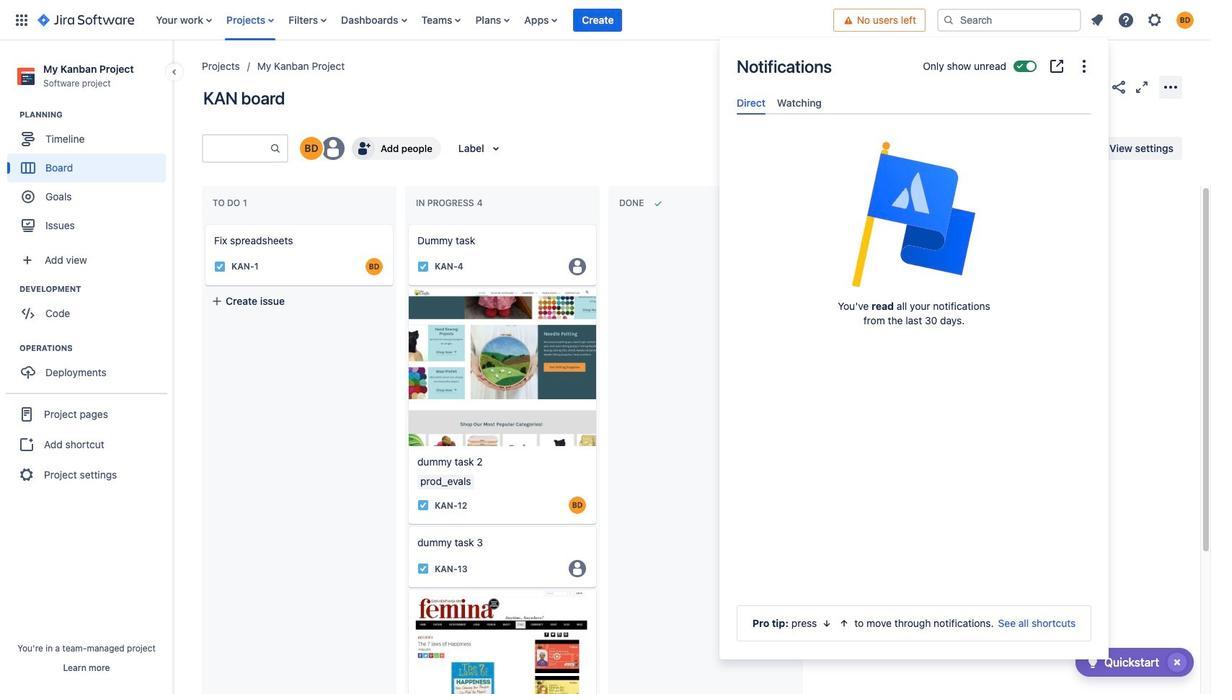 Task type: locate. For each thing, give the bounding box(es) containing it.
0 horizontal spatial list
[[149, 0, 833, 40]]

tab panel
[[731, 115, 1097, 128]]

2 create issue image from the left
[[399, 215, 416, 232]]

add people image
[[355, 140, 372, 157]]

group for development image
[[7, 284, 172, 333]]

1 heading from the top
[[19, 109, 172, 121]]

enter full screen image
[[1133, 78, 1151, 96]]

create issue image
[[195, 215, 213, 232], [399, 215, 416, 232]]

1 vertical spatial heading
[[19, 284, 172, 295]]

task image
[[417, 261, 429, 273], [417, 500, 429, 511]]

operations image
[[2, 340, 19, 357]]

1 horizontal spatial create issue image
[[399, 215, 416, 232]]

1 vertical spatial task image
[[417, 500, 429, 511]]

import image
[[916, 140, 933, 157]]

appswitcher icon image
[[13, 11, 30, 28]]

group for operations icon
[[7, 343, 172, 392]]

heading for operations icon
[[19, 343, 172, 354]]

0 horizontal spatial create issue image
[[195, 215, 213, 232]]

0 vertical spatial task image
[[214, 261, 226, 273]]

list
[[149, 0, 833, 40], [1084, 7, 1203, 33]]

goal image
[[22, 190, 35, 203]]

open notifications in a new tab image
[[1048, 58, 1066, 75]]

1 horizontal spatial task image
[[417, 563, 429, 575]]

1 horizontal spatial list
[[1084, 7, 1203, 33]]

heading
[[19, 109, 172, 121], [19, 284, 172, 295], [19, 343, 172, 354]]

tab list
[[731, 91, 1097, 115]]

list item
[[574, 0, 623, 40]]

create issue image down to do element on the left top
[[195, 215, 213, 232]]

group for planning icon
[[7, 109, 172, 245]]

check image
[[1084, 654, 1102, 671]]

sidebar element
[[0, 40, 173, 694]]

jira software image
[[37, 11, 134, 28], [37, 11, 134, 28]]

settings image
[[1146, 11, 1164, 28]]

planning image
[[2, 106, 19, 123]]

more image
[[1076, 58, 1093, 75]]

2 vertical spatial heading
[[19, 343, 172, 354]]

0 vertical spatial task image
[[417, 261, 429, 273]]

dialog
[[720, 37, 1109, 660]]

1 vertical spatial task image
[[417, 563, 429, 575]]

heading for planning icon
[[19, 109, 172, 121]]

2 heading from the top
[[19, 284, 172, 295]]

1 create issue image from the left
[[195, 215, 213, 232]]

banner
[[0, 0, 1211, 40]]

arrow up image
[[839, 618, 850, 629]]

create issue image down in progress element
[[399, 215, 416, 232]]

0 vertical spatial heading
[[19, 109, 172, 121]]

3 heading from the top
[[19, 343, 172, 354]]

None search field
[[937, 8, 1082, 31]]

create issue image for in progress element
[[399, 215, 416, 232]]

star kan board image
[[1087, 78, 1105, 96]]

group
[[7, 109, 172, 245], [7, 284, 172, 333], [7, 343, 172, 392], [6, 393, 167, 495]]

task image
[[214, 261, 226, 273], [417, 563, 429, 575]]



Task type: vqa. For each thing, say whether or not it's contained in the screenshot.
first Create issue icon
no



Task type: describe. For each thing, give the bounding box(es) containing it.
arrow down image
[[822, 618, 833, 629]]

2 task image from the top
[[417, 500, 429, 511]]

create issue image for to do element on the left top
[[195, 215, 213, 232]]

Search this board text field
[[203, 136, 270, 161]]

help image
[[1118, 11, 1135, 28]]

search image
[[943, 14, 955, 26]]

Search field
[[937, 8, 1082, 31]]

1 task image from the top
[[417, 261, 429, 273]]

more actions image
[[1162, 78, 1180, 96]]

in progress element
[[416, 198, 486, 208]]

notifications image
[[1089, 11, 1106, 28]]

heading for development image
[[19, 284, 172, 295]]

your profile and settings image
[[1177, 11, 1194, 28]]

dismiss quickstart image
[[1166, 651, 1189, 674]]

primary element
[[9, 0, 833, 40]]

0 horizontal spatial task image
[[214, 261, 226, 273]]

development image
[[2, 281, 19, 298]]

to do element
[[213, 198, 250, 208]]



